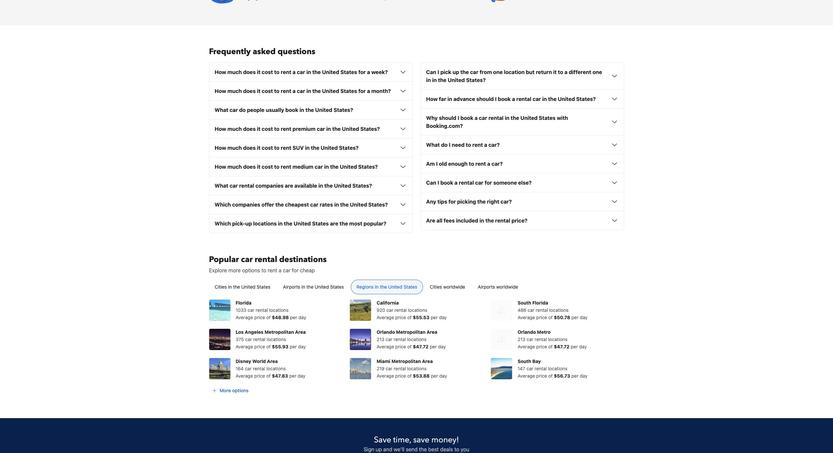 Task type: locate. For each thing, give the bounding box(es) containing it.
which pick-up locations in the united states are the most popular? button
[[215, 220, 407, 228]]

price left $53.88
[[396, 374, 406, 379]]

book down advance
[[461, 115, 474, 121]]

1 vertical spatial which
[[215, 221, 231, 227]]

the down how much does it cost to rent a car in the united states for a month? dropdown button
[[306, 107, 314, 113]]

florida up the 1033
[[236, 301, 252, 306]]

2 south from the top
[[518, 359, 532, 365]]

0 horizontal spatial are
[[285, 183, 293, 189]]

am i old enough to rent a car? button
[[426, 160, 619, 168]]

cheap
[[300, 268, 315, 274]]

states? inside how much does it cost to rent medium car in the united states? dropdown button
[[358, 164, 378, 170]]

219
[[377, 366, 385, 372]]

1 horizontal spatial 213
[[518, 337, 526, 343]]

2 $47.72 from the left
[[554, 344, 570, 350]]

do left people
[[239, 107, 246, 113]]

up inside the can i pick up the car from one location but return it to a different one in in the united states?
[[453, 69, 459, 75]]

car inside california 920 car rental locations average price of $55.53 per day
[[387, 308, 393, 314]]

south bay 147 car rental locations average price of $56.73 per day
[[518, 359, 588, 379]]

2 which from the top
[[215, 221, 231, 227]]

2 cities from the left
[[430, 285, 442, 290]]

average down 920
[[377, 315, 394, 321]]

0 vertical spatial options
[[242, 268, 260, 274]]

airports
[[283, 285, 300, 290], [478, 285, 495, 290]]

1 horizontal spatial worldwide
[[497, 285, 518, 290]]

locations inside disney world area 164 car rental locations average price of $47.83 per day
[[267, 366, 286, 372]]

of inside florida 1033 car rental locations average price of $48.98 per day
[[266, 315, 271, 321]]

average inside orlando metro 213 car rental locations average price of $47.72 per day
[[518, 344, 535, 350]]

1 horizontal spatial florida
[[533, 301, 548, 306]]

rental inside california 920 car rental locations average price of $55.53 per day
[[395, 308, 407, 314]]

the up how much does it cost to rent a car in the united states for a month? dropdown button
[[313, 69, 321, 75]]

1 horizontal spatial are
[[330, 221, 338, 227]]

1 orlando from the left
[[377, 330, 395, 336]]

price up world
[[254, 344, 265, 350]]

1 vertical spatial can
[[426, 180, 437, 186]]

0 vertical spatial are
[[285, 183, 293, 189]]

can left pick
[[426, 69, 437, 75]]

how for how far in advance should i book a rental car in the united states?
[[426, 96, 438, 102]]

locations inside "south florida 486 car rental locations average price of $50.78 per day"
[[550, 308, 569, 314]]

0 horizontal spatial should
[[439, 115, 457, 121]]

cheap car rental in south florida image
[[491, 300, 513, 322]]

los angeles metropolitan area 375 car rental locations average price of $55.93 per day
[[236, 330, 306, 350]]

2 vertical spatial up
[[376, 447, 382, 453]]

cost down how much does it cost to rent suv in the united states?
[[262, 164, 273, 170]]

states? inside what car rental companies are available in the united states? dropdown button
[[353, 183, 372, 189]]

0 horizontal spatial airports
[[283, 285, 300, 290]]

a left month?
[[367, 88, 370, 94]]

1 vertical spatial companies
[[232, 202, 260, 208]]

2 one from the left
[[593, 69, 602, 75]]

metropolitan up $55.93
[[265, 330, 294, 336]]

1 vertical spatial up
[[245, 221, 252, 227]]

0 vertical spatial companies
[[256, 183, 284, 189]]

locations up $47.83 on the left of the page
[[267, 366, 286, 372]]

miami
[[377, 359, 391, 365]]

1 horizontal spatial do
[[441, 142, 448, 148]]

1 worldwide from the left
[[444, 285, 465, 290]]

for inside can i book a rental car for someone else? dropdown button
[[485, 180, 492, 186]]

metropolitan down $55.53
[[396, 330, 426, 336]]

what do i need to rent a car?
[[426, 142, 500, 148]]

more
[[229, 268, 241, 274]]

does for how much does it cost to rent a car in the united states for a month?
[[243, 88, 256, 94]]

car? for am i old enough to rent a car?
[[492, 161, 503, 167]]

price inside orlando metropolitan area 213 car rental locations average price of $47.72 per day
[[396, 344, 406, 350]]

locations inside california 920 car rental locations average price of $55.53 per day
[[408, 308, 428, 314]]

$47.72 inside orlando metro 213 car rental locations average price of $47.72 per day
[[554, 344, 570, 350]]

deals
[[440, 447, 453, 453]]

do
[[239, 107, 246, 113], [441, 142, 448, 148]]

different
[[569, 69, 592, 75]]

much for how much does it cost to rent a car in the united states for a month?
[[228, 88, 242, 94]]

1 florida from the left
[[236, 301, 252, 306]]

2 cost from the top
[[262, 88, 273, 94]]

5 does from the top
[[243, 164, 256, 170]]

booking.com?
[[426, 123, 463, 129]]

1 213 from the left
[[377, 337, 385, 343]]

price?
[[512, 218, 528, 224]]

car? inside dropdown button
[[501, 199, 512, 205]]

i up "tips"
[[438, 180, 439, 186]]

average down 147
[[518, 374, 535, 379]]

a inside the can i pick up the car from one location but return it to a different one in in the united states?
[[565, 69, 568, 75]]

tips
[[438, 199, 447, 205]]

miami metropolitan area 219 car rental locations average price of $53.88 per day
[[377, 359, 447, 379]]

0 horizontal spatial cities
[[215, 285, 227, 290]]

asked
[[253, 46, 276, 57]]

how for how much does it cost to rent a car in the united states for a week?
[[215, 69, 226, 75]]

florida
[[236, 301, 252, 306], [533, 301, 548, 306]]

for right "tips"
[[449, 199, 456, 205]]

car inside "south florida 486 car rental locations average price of $50.78 per day"
[[528, 308, 535, 314]]

0 horizontal spatial 213
[[377, 337, 385, 343]]

the down how much does it cost to rent suv in the united states? dropdown button
[[330, 164, 339, 170]]

far
[[439, 96, 446, 102]]

to right return
[[558, 69, 564, 75]]

for inside the popular car rental destinations explore more options to rent a car for cheap
[[292, 268, 299, 274]]

a up can i book a rental car for someone else?
[[488, 161, 491, 167]]

1 $47.72 from the left
[[413, 344, 429, 350]]

2 florida from the left
[[533, 301, 548, 306]]

states left regions
[[330, 285, 344, 290]]

metropolitan inside "los angeles metropolitan area 375 car rental locations average price of $55.93 per day"
[[265, 330, 294, 336]]

should right advance
[[477, 96, 494, 102]]

of down metro
[[549, 344, 553, 350]]

to inside dropdown button
[[469, 161, 474, 167]]

orlando inside orlando metro 213 car rental locations average price of $47.72 per day
[[518, 330, 536, 336]]

per right $55.93
[[290, 344, 297, 350]]

regions in the united states
[[357, 285, 418, 290]]

what for what car rental companies are available in the united states?
[[215, 183, 228, 189]]

average down the 1033
[[236, 315, 253, 321]]

3 much from the top
[[228, 126, 242, 132]]

else?
[[518, 180, 532, 186]]

of left $55.93
[[266, 344, 271, 350]]

cheap car rental in orlando metro image
[[491, 330, 513, 351]]

per up south bay 147 car rental locations average price of $56.73 per day
[[571, 344, 578, 350]]

price inside orlando metro 213 car rental locations average price of $47.72 per day
[[537, 344, 547, 350]]

can up any
[[426, 180, 437, 186]]

1 horizontal spatial one
[[593, 69, 602, 75]]

can for can i book a rental car for someone else?
[[426, 180, 437, 186]]

5 cost from the top
[[262, 164, 273, 170]]

rental inside florida 1033 car rental locations average price of $48.98 per day
[[256, 308, 268, 314]]

old
[[439, 161, 447, 167]]

states down the popular car rental destinations explore more options to rent a car for cheap
[[257, 285, 271, 290]]

rental
[[517, 96, 532, 102], [489, 115, 504, 121], [459, 180, 474, 186], [239, 183, 254, 189], [495, 218, 511, 224], [255, 255, 277, 266], [256, 308, 268, 314], [395, 308, 407, 314], [536, 308, 548, 314], [253, 337, 266, 343], [394, 337, 406, 343], [535, 337, 547, 343], [253, 366, 265, 372], [394, 366, 406, 372], [535, 366, 547, 372]]

2 vertical spatial car?
[[501, 199, 512, 205]]

any tips for picking the right car? button
[[426, 198, 619, 206]]

orlando left metro
[[518, 330, 536, 336]]

car
[[297, 69, 305, 75], [470, 69, 479, 75], [297, 88, 305, 94], [533, 96, 541, 102], [230, 107, 238, 113], [479, 115, 487, 121], [317, 126, 325, 132], [315, 164, 323, 170], [475, 180, 484, 186], [230, 183, 238, 189], [310, 202, 319, 208], [241, 255, 253, 266], [283, 268, 291, 274], [248, 308, 255, 314], [387, 308, 393, 314], [528, 308, 535, 314], [245, 337, 252, 343], [386, 337, 393, 343], [527, 337, 534, 343], [245, 366, 252, 372], [386, 366, 393, 372], [527, 366, 534, 372]]

tab list
[[204, 280, 630, 295]]

how inside 'dropdown button'
[[215, 126, 226, 132]]

do left need
[[441, 142, 448, 148]]

states up california 920 car rental locations average price of $55.53 per day
[[404, 285, 418, 290]]

average down 375
[[236, 344, 253, 350]]

car? right the right
[[501, 199, 512, 205]]

are inside dropdown button
[[330, 221, 338, 227]]

5 much from the top
[[228, 164, 242, 170]]

how far in advance should i book a rental car in the united states?
[[426, 96, 596, 102]]

does inside 'dropdown button'
[[243, 126, 256, 132]]

up
[[453, 69, 459, 75], [245, 221, 252, 227], [376, 447, 382, 453]]

orlando for 213
[[377, 330, 395, 336]]

what inside dropdown button
[[215, 107, 228, 113]]

metropolitan inside orlando metropolitan area 213 car rental locations average price of $47.72 per day
[[396, 330, 426, 336]]

to right enough
[[469, 161, 474, 167]]

for left month?
[[359, 88, 366, 94]]

what car rental companies are available in the united states? button
[[215, 182, 407, 190]]

the down save
[[419, 447, 427, 453]]

states inside button
[[257, 285, 271, 290]]

the down the what car do people usually book in the united states? dropdown button on the left top of the page
[[332, 126, 341, 132]]

rent inside how much does it cost to rent premium car in the united states? 'dropdown button'
[[281, 126, 291, 132]]

locations up $53.88
[[407, 366, 427, 372]]

to down usually
[[274, 126, 280, 132]]

the up california
[[380, 285, 387, 290]]

3 does from the top
[[243, 126, 256, 132]]

1 horizontal spatial should
[[477, 96, 494, 102]]

cities in the united states
[[215, 285, 271, 290]]

states? inside how far in advance should i book a rental car in the united states? dropdown button
[[577, 96, 596, 102]]

what car rental companies are available in the united states?
[[215, 183, 372, 189]]

metropolitan
[[265, 330, 294, 336], [396, 330, 426, 336], [392, 359, 421, 365]]

people
[[247, 107, 265, 113]]

average down 486
[[518, 315, 535, 321]]

i left old
[[436, 161, 438, 167]]

more options button
[[209, 385, 251, 397]]

florida up metro
[[533, 301, 548, 306]]

week?
[[372, 69, 388, 75]]

how far in advance should i book a rental car in the united states? button
[[426, 95, 619, 103]]

what inside dropdown button
[[215, 183, 228, 189]]

to down how much does it cost to rent suv in the united states?
[[274, 164, 280, 170]]

locations down $55.53
[[407, 337, 427, 343]]

0 vertical spatial do
[[239, 107, 246, 113]]

the down more on the left bottom of the page
[[233, 285, 240, 290]]

pick-
[[232, 221, 245, 227]]

what
[[215, 107, 228, 113], [426, 142, 440, 148], [215, 183, 228, 189]]

the down how far in advance should i book a rental car in the united states?
[[511, 115, 519, 121]]

month?
[[372, 88, 391, 94]]

states? inside how much does it cost to rent premium car in the united states? 'dropdown button'
[[361, 126, 380, 132]]

options
[[242, 268, 260, 274], [232, 388, 249, 394]]

rent inside how much does it cost to rent suv in the united states? dropdown button
[[281, 145, 291, 151]]

0 vertical spatial which
[[215, 202, 231, 208]]

to inside the popular car rental destinations explore more options to rent a car for cheap
[[262, 268, 266, 274]]

1 vertical spatial what
[[426, 142, 440, 148]]

$47.83
[[272, 374, 288, 379]]

states left month?
[[341, 88, 357, 94]]

airports in the united states
[[283, 285, 344, 290]]

1 which from the top
[[215, 202, 231, 208]]

0 vertical spatial south
[[518, 301, 532, 306]]

a down the can i pick up the car from one location but return it to a different one in in the united states?
[[512, 96, 515, 102]]

picking
[[457, 199, 476, 205]]

area inside "los angeles metropolitan area 375 car rental locations average price of $55.93 per day"
[[295, 330, 306, 336]]

worldwide
[[444, 285, 465, 290], [497, 285, 518, 290]]

$55.53
[[413, 315, 430, 321]]

with
[[557, 115, 568, 121]]

south inside south bay 147 car rental locations average price of $56.73 per day
[[518, 359, 532, 365]]

2 much from the top
[[228, 88, 242, 94]]

cost down usually
[[262, 126, 273, 132]]

can i book a rental car for someone else? button
[[426, 179, 619, 187]]

car? inside 'dropdown button'
[[489, 142, 500, 148]]

1 cities from the left
[[215, 285, 227, 290]]

a left the different
[[565, 69, 568, 75]]

popular car rental destinations explore more options to rent a car for cheap
[[209, 255, 327, 274]]

1 horizontal spatial airports
[[478, 285, 495, 290]]

of left the '$50.78'
[[549, 315, 553, 321]]

car? up someone
[[492, 161, 503, 167]]

price down metro
[[537, 344, 547, 350]]

0 vertical spatial what
[[215, 107, 228, 113]]

0 horizontal spatial worldwide
[[444, 285, 465, 290]]

should
[[477, 96, 494, 102], [439, 115, 457, 121]]

disney world area 164 car rental locations average price of $47.83 per day
[[236, 359, 306, 379]]

area for orlando metropolitan area 213 car rental locations average price of $47.72 per day
[[427, 330, 438, 336]]

2 airports from the left
[[478, 285, 495, 290]]

0 vertical spatial up
[[453, 69, 459, 75]]

per right $53.88
[[431, 374, 438, 379]]

1 horizontal spatial cities
[[430, 285, 442, 290]]

per right $47.83 on the left of the page
[[289, 374, 297, 379]]

what do i need to rent a car? button
[[426, 141, 619, 149]]

0 horizontal spatial one
[[493, 69, 503, 75]]

a
[[293, 69, 296, 75], [367, 69, 370, 75], [565, 69, 568, 75], [293, 88, 296, 94], [367, 88, 370, 94], [512, 96, 515, 102], [475, 115, 478, 121], [484, 142, 488, 148], [488, 161, 491, 167], [455, 180, 458, 186], [279, 268, 282, 274]]

1 horizontal spatial up
[[376, 447, 382, 453]]

cost left suv
[[262, 145, 273, 151]]

what for what car do people usually book in the united states?
[[215, 107, 228, 113]]

do inside dropdown button
[[239, 107, 246, 113]]

how for how much does it cost to rent a car in the united states for a month?
[[215, 88, 226, 94]]

1 vertical spatial options
[[232, 388, 249, 394]]

companies up offer
[[256, 183, 284, 189]]

cost down asked on the top left of the page
[[262, 69, 273, 75]]

of inside south bay 147 car rental locations average price of $56.73 per day
[[549, 374, 553, 379]]

locations down metro
[[548, 337, 568, 343]]

213 right cheap car rental in orlando metro image
[[518, 337, 526, 343]]

in inside button
[[375, 285, 379, 290]]

1 horizontal spatial orlando
[[518, 330, 536, 336]]

cheap car rental in florida image
[[209, 300, 230, 322]]

orlando down 920
[[377, 330, 395, 336]]

2 worldwide from the left
[[497, 285, 518, 290]]

bay
[[533, 359, 541, 365]]

cheap car rental in south bay image
[[491, 359, 513, 380]]

are left the available
[[285, 183, 293, 189]]

advance
[[454, 96, 475, 102]]

rental inside miami metropolitan area 219 car rental locations average price of $53.88 per day
[[394, 366, 406, 372]]

states inside button
[[404, 285, 418, 290]]

states? inside the can i pick up the car from one location but return it to a different one in in the united states?
[[466, 77, 486, 83]]

price inside "south florida 486 car rental locations average price of $50.78 per day"
[[537, 315, 547, 321]]

how much does it cost to rent a car in the united states for a week?
[[215, 69, 388, 75]]

1 horizontal spatial $47.72
[[554, 344, 570, 350]]

it for how much does it cost to rent medium car in the united states?
[[257, 164, 261, 170]]

a inside how far in advance should i book a rental car in the united states? dropdown button
[[512, 96, 515, 102]]

to down asked on the top left of the page
[[274, 69, 280, 75]]

florida 1033 car rental locations average price of $48.98 per day
[[236, 301, 306, 321]]

car? for what do i need to rent a car?
[[489, 142, 500, 148]]

5 million+ reviews image
[[491, 0, 518, 4]]

car? down the why should i book a car rental in the united states with booking.com?
[[489, 142, 500, 148]]

are inside dropdown button
[[285, 183, 293, 189]]

cheapest
[[285, 202, 309, 208]]

it inside 'dropdown button'
[[257, 126, 261, 132]]

cheap car rental in orlando metropolitan area image
[[350, 330, 372, 351]]

price down california
[[396, 315, 406, 321]]

metropolitan inside miami metropolitan area 219 car rental locations average price of $53.88 per day
[[392, 359, 421, 365]]

how for how much does it cost to rent premium car in the united states?
[[215, 126, 226, 132]]

are down rates
[[330, 221, 338, 227]]

4 does from the top
[[243, 145, 256, 151]]

states? inside the what car do people usually book in the united states? dropdown button
[[334, 107, 353, 113]]

which for which pick-up locations in the united states are the most popular?
[[215, 221, 231, 227]]

regions
[[357, 285, 374, 290]]

1 can from the top
[[426, 69, 437, 75]]

right
[[487, 199, 500, 205]]

much for how much does it cost to rent suv in the united states?
[[228, 145, 242, 151]]

a inside what do i need to rent a car? 'dropdown button'
[[484, 142, 488, 148]]

3 cost from the top
[[262, 126, 273, 132]]

of up miami metropolitan area 219 car rental locations average price of $53.88 per day
[[408, 344, 412, 350]]

day
[[299, 315, 306, 321], [439, 315, 447, 321], [580, 315, 588, 321], [298, 344, 306, 350], [438, 344, 446, 350], [579, 344, 587, 350], [298, 374, 306, 379], [440, 374, 447, 379], [580, 374, 588, 379]]

book inside the why should i book a car rental in the united states with booking.com?
[[461, 115, 474, 121]]

for left someone
[[485, 180, 492, 186]]

area inside orlando metropolitan area 213 car rental locations average price of $47.72 per day
[[427, 330, 438, 336]]

we're here for you image
[[209, 0, 236, 4]]

0 vertical spatial can
[[426, 69, 437, 75]]

cheap car rental in miami metropolitan area image
[[350, 359, 372, 380]]

should up booking.com?
[[439, 115, 457, 121]]

1 airports from the left
[[283, 285, 300, 290]]

2 vertical spatial what
[[215, 183, 228, 189]]

frequently
[[209, 46, 251, 57]]

4 cost from the top
[[262, 145, 273, 151]]

0 horizontal spatial orlando
[[377, 330, 395, 336]]

2 213 from the left
[[518, 337, 526, 343]]

price inside california 920 car rental locations average price of $55.53 per day
[[396, 315, 406, 321]]

0 horizontal spatial do
[[239, 107, 246, 113]]

$47.72 up south bay 147 car rental locations average price of $56.73 per day
[[554, 344, 570, 350]]

to up 'cities in the united states'
[[262, 268, 266, 274]]

united inside dropdown button
[[334, 183, 351, 189]]

to inside the can i pick up the car from one location but return it to a different one in in the united states?
[[558, 69, 564, 75]]

a down destinations
[[279, 268, 282, 274]]

locations down offer
[[253, 221, 277, 227]]

1 does from the top
[[243, 69, 256, 75]]

2 orlando from the left
[[518, 330, 536, 336]]

angeles
[[245, 330, 264, 336]]

all
[[437, 218, 443, 224]]

486
[[518, 308, 527, 314]]

2 can from the top
[[426, 180, 437, 186]]

$48.98
[[272, 315, 289, 321]]

of left '$56.73'
[[549, 374, 553, 379]]

can
[[426, 69, 437, 75], [426, 180, 437, 186]]

orlando metro 213 car rental locations average price of $47.72 per day
[[518, 330, 587, 350]]

0 vertical spatial car?
[[489, 142, 500, 148]]

price down world
[[254, 374, 265, 379]]

area inside disney world area 164 car rental locations average price of $47.83 per day
[[267, 359, 278, 365]]

2 horizontal spatial up
[[453, 69, 459, 75]]

price up angeles
[[254, 315, 265, 321]]

2 does from the top
[[243, 88, 256, 94]]

price up metro
[[537, 315, 547, 321]]

1 vertical spatial south
[[518, 359, 532, 365]]

1 south from the top
[[518, 301, 532, 306]]

1 vertical spatial do
[[441, 142, 448, 148]]

1 much from the top
[[228, 69, 242, 75]]

explore
[[209, 268, 227, 274]]

average inside "los angeles metropolitan area 375 car rental locations average price of $55.93 per day"
[[236, 344, 253, 350]]

much for how much does it cost to rent a car in the united states for a week?
[[228, 69, 242, 75]]

price down bay
[[537, 374, 547, 379]]

cities for cities worldwide
[[430, 285, 442, 290]]

cheap car rental in california image
[[350, 300, 372, 322]]

pick
[[441, 69, 452, 75]]

per up miami metropolitan area 219 car rental locations average price of $53.88 per day
[[430, 344, 437, 350]]

4 much from the top
[[228, 145, 242, 151]]

1 vertical spatial are
[[330, 221, 338, 227]]

per inside california 920 car rental locations average price of $55.53 per day
[[431, 315, 438, 321]]

0 horizontal spatial florida
[[236, 301, 252, 306]]

airports up cheap car rental in south florida image
[[478, 285, 495, 290]]

airports inside button
[[478, 285, 495, 290]]

area for miami metropolitan area 219 car rental locations average price of $53.88 per day
[[422, 359, 433, 365]]

car inside south bay 147 car rental locations average price of $56.73 per day
[[527, 366, 534, 372]]

airports inside button
[[283, 285, 300, 290]]

fees
[[444, 218, 455, 224]]

car inside florida 1033 car rental locations average price of $48.98 per day
[[248, 308, 255, 314]]

how much does it cost to rent a car in the united states for a month? button
[[215, 87, 407, 95]]

which companies offer the cheapest car rates  in the united states? button
[[215, 201, 407, 209]]

1 vertical spatial should
[[439, 115, 457, 121]]

average inside miami metropolitan area 219 car rental locations average price of $53.88 per day
[[377, 374, 394, 379]]

rent inside how much does it cost to rent a car in the united states for a month? dropdown button
[[281, 88, 291, 94]]

0 horizontal spatial $47.72
[[413, 344, 429, 350]]

in
[[307, 69, 311, 75], [426, 77, 431, 83], [432, 77, 437, 83], [307, 88, 311, 94], [448, 96, 452, 102], [543, 96, 547, 102], [300, 107, 304, 113], [505, 115, 510, 121], [327, 126, 331, 132], [305, 145, 310, 151], [324, 164, 329, 170], [319, 183, 323, 189], [334, 202, 339, 208], [480, 218, 484, 224], [278, 221, 283, 227], [228, 285, 232, 290], [302, 285, 305, 290], [375, 285, 379, 290]]

money!
[[432, 435, 459, 446]]

0 horizontal spatial up
[[245, 221, 252, 227]]

popular?
[[364, 221, 387, 227]]

south up 147
[[518, 359, 532, 365]]

suv
[[293, 145, 304, 151]]

airports down the cheap
[[283, 285, 300, 290]]

what for what do i need to rent a car?
[[426, 142, 440, 148]]

states inside the why should i book a car rental in the united states with booking.com?
[[539, 115, 556, 121]]

does for how much does it cost to rent medium car in the united states?
[[243, 164, 256, 170]]

1 cost from the top
[[262, 69, 273, 75]]

are
[[285, 183, 293, 189], [330, 221, 338, 227]]

any tips for picking the right car?
[[426, 199, 512, 205]]

day inside orlando metro 213 car rental locations average price of $47.72 per day
[[579, 344, 587, 350]]

locations up $48.98
[[269, 308, 289, 314]]

which for which companies offer the cheapest car rates  in the united states?
[[215, 202, 231, 208]]

the down the cheap
[[307, 285, 314, 290]]

which pick-up locations in the united states are the most popular?
[[215, 221, 387, 227]]

$50.78
[[554, 315, 571, 321]]

car? inside dropdown button
[[492, 161, 503, 167]]

the inside the why should i book a car rental in the united states with booking.com?
[[511, 115, 519, 121]]

for left week?
[[359, 69, 366, 75]]

the inside 'dropdown button'
[[332, 126, 341, 132]]

cities
[[215, 285, 227, 290], [430, 285, 442, 290]]

rent
[[281, 69, 291, 75], [281, 88, 291, 94], [281, 126, 291, 132], [473, 142, 483, 148], [281, 145, 291, 151], [476, 161, 486, 167], [281, 164, 291, 170], [268, 268, 277, 274]]

$53.88
[[413, 374, 430, 379]]

companies inside dropdown button
[[256, 183, 284, 189]]

locations up the '$50.78'
[[550, 308, 569, 314]]

213 inside orlando metro 213 car rental locations average price of $47.72 per day
[[518, 337, 526, 343]]

1 one from the left
[[493, 69, 503, 75]]

rental inside disney world area 164 car rental locations average price of $47.83 per day
[[253, 366, 265, 372]]

a down advance
[[475, 115, 478, 121]]

of inside miami metropolitan area 219 car rental locations average price of $53.88 per day
[[408, 374, 412, 379]]

$47.72
[[413, 344, 429, 350], [554, 344, 570, 350]]

can i pick up the car from one location but return it to a different one in in the united states?
[[426, 69, 602, 83]]

1 vertical spatial car?
[[492, 161, 503, 167]]

much inside 'dropdown button'
[[228, 126, 242, 132]]

a inside the why should i book a car rental in the united states with booking.com?
[[475, 115, 478, 121]]

a inside the popular car rental destinations explore more options to rent a car for cheap
[[279, 268, 282, 274]]

area for disney world area 164 car rental locations average price of $47.83 per day
[[267, 359, 278, 365]]

car inside miami metropolitan area 219 car rental locations average price of $53.88 per day
[[386, 366, 393, 372]]

of left $48.98
[[266, 315, 271, 321]]

locations up $55.53
[[408, 308, 428, 314]]



Task type: describe. For each thing, give the bounding box(es) containing it.
day inside "south florida 486 car rental locations average price of $50.78 per day"
[[580, 315, 588, 321]]

the right offer
[[276, 202, 284, 208]]

airports for airports worldwide
[[478, 285, 495, 290]]

day inside south bay 147 car rental locations average price of $56.73 per day
[[580, 374, 588, 379]]

the inside button
[[307, 285, 314, 290]]

why
[[426, 115, 438, 121]]

worldwide for cities worldwide
[[444, 285, 465, 290]]

am i old enough to rent a car?
[[426, 161, 503, 167]]

per inside "south florida 486 car rental locations average price of $50.78 per day"
[[572, 315, 579, 321]]

why should i book a car rental in the united states with booking.com?
[[426, 115, 568, 129]]

how much does it cost to rent a car in the united states for a week? button
[[215, 68, 407, 76]]

book up the why should i book a car rental in the united states with booking.com?
[[498, 96, 511, 102]]

airports worldwide button
[[472, 280, 524, 295]]

per inside "los angeles metropolitan area 375 car rental locations average price of $55.93 per day"
[[290, 344, 297, 350]]

metro
[[537, 330, 551, 336]]

orlando for car
[[518, 330, 536, 336]]

how much does it cost to rent medium car in the united states?
[[215, 164, 378, 170]]

cheap car rental in los angeles metropolitan area image
[[209, 330, 230, 351]]

offer
[[262, 202, 274, 208]]

california
[[377, 301, 399, 306]]

sign
[[364, 447, 375, 453]]

enough
[[449, 161, 468, 167]]

rental inside the popular car rental destinations explore more options to rent a car for cheap
[[255, 255, 277, 266]]

the inside button
[[380, 285, 387, 290]]

cost for how much does it cost to rent suv in the united states?
[[262, 145, 273, 151]]

premium
[[293, 126, 316, 132]]

average inside california 920 car rental locations average price of $55.53 per day
[[377, 315, 394, 321]]

per inside miami metropolitan area 219 car rental locations average price of $53.88 per day
[[431, 374, 438, 379]]

but
[[526, 69, 535, 75]]

does for how much does it cost to rent suv in the united states?
[[243, 145, 256, 151]]

the right rates
[[340, 202, 349, 208]]

united inside 'dropdown button'
[[342, 126, 359, 132]]

the up the what car do people usually book in the united states? dropdown button on the left top of the page
[[313, 88, 321, 94]]

return
[[536, 69, 552, 75]]

the down the right
[[486, 218, 494, 224]]

a inside can i book a rental car for someone else? dropdown button
[[455, 180, 458, 186]]

it for how much does it cost to rent a car in the united states for a month?
[[257, 88, 261, 94]]

a left week?
[[367, 69, 370, 75]]

options inside the popular car rental destinations explore more options to rent a car for cheap
[[242, 268, 260, 274]]

world
[[253, 359, 266, 365]]

cheap car rental in disney world area image
[[209, 359, 230, 380]]

$55.93
[[272, 344, 289, 350]]

airports in the united states button
[[278, 280, 350, 295]]

rental inside orlando metro 213 car rental locations average price of $47.72 per day
[[535, 337, 547, 343]]

price inside "los angeles metropolitan area 375 car rental locations average price of $55.93 per day"
[[254, 344, 265, 350]]

the left most
[[340, 221, 348, 227]]

car inside orlando metro 213 car rental locations average price of $47.72 per day
[[527, 337, 534, 343]]

car inside the why should i book a car rental in the united states with booking.com?
[[479, 115, 487, 121]]

i inside the why should i book a car rental in the united states with booking.com?
[[458, 115, 460, 121]]

to up usually
[[274, 88, 280, 94]]

states inside button
[[330, 285, 344, 290]]

$47.72 inside orlando metropolitan area 213 car rental locations average price of $47.72 per day
[[413, 344, 429, 350]]

of inside disney world area 164 car rental locations average price of $47.83 per day
[[266, 374, 271, 379]]

how for how much does it cost to rent suv in the united states?
[[215, 145, 226, 151]]

more
[[220, 388, 231, 394]]

in inside the why should i book a car rental in the united states with booking.com?
[[505, 115, 510, 121]]

rental inside the why should i book a car rental in the united states with booking.com?
[[489, 115, 504, 121]]

what car do people usually book in the united states? button
[[215, 106, 407, 114]]

day inside "los angeles metropolitan area 375 car rental locations average price of $55.93 per day"
[[298, 344, 306, 350]]

how much does it cost to rent suv in the united states?
[[215, 145, 359, 151]]

south for 147
[[518, 359, 532, 365]]

car inside the can i pick up the car from one location but return it to a different one in in the united states?
[[470, 69, 479, 75]]

and
[[383, 447, 392, 453]]

in inside 'dropdown button'
[[327, 126, 331, 132]]

metropolitan for miami
[[392, 359, 421, 365]]

the right suv
[[311, 145, 320, 151]]

a down how much does it cost to rent a car in the united states for a week?
[[293, 88, 296, 94]]

worldwide for airports worldwide
[[497, 285, 518, 290]]

in inside button
[[228, 285, 232, 290]]

can for can i pick up the car from one location but return it to a different one in in the united states?
[[426, 69, 437, 75]]

can i pick up the car from one location but return it to a different one in in the united states? button
[[426, 68, 619, 84]]

i inside 'dropdown button'
[[449, 142, 451, 148]]

i up the why should i book a car rental in the united states with booking.com?
[[495, 96, 497, 102]]

available
[[295, 183, 317, 189]]

save time, save money! sign up and we'll send the best deals to you
[[364, 435, 470, 453]]

do inside 'dropdown button'
[[441, 142, 448, 148]]

rent inside how much does it cost to rent medium car in the united states? dropdown button
[[281, 164, 291, 170]]

why should i book a car rental in the united states with booking.com? button
[[426, 114, 619, 130]]

does for how much does it cost to rent premium car in the united states?
[[243, 126, 256, 132]]

need
[[452, 142, 465, 148]]

of inside "south florida 486 car rental locations average price of $50.78 per day"
[[549, 315, 553, 321]]

most
[[349, 221, 363, 227]]

day inside disney world area 164 car rental locations average price of $47.83 per day
[[298, 374, 306, 379]]

popular
[[209, 255, 239, 266]]

are all fees included in the rental price? button
[[426, 217, 619, 225]]

locations inside "los angeles metropolitan area 375 car rental locations average price of $55.93 per day"
[[267, 337, 286, 343]]

locations inside miami metropolitan area 219 car rental locations average price of $53.88 per day
[[407, 366, 427, 372]]

the right pick
[[461, 69, 469, 75]]

the inside save time, save money! sign up and we'll send the best deals to you
[[419, 447, 427, 453]]

rental inside orlando metropolitan area 213 car rental locations average price of $47.72 per day
[[394, 337, 406, 343]]

average inside "south florida 486 car rental locations average price of $50.78 per day"
[[518, 315, 535, 321]]

of inside orlando metro 213 car rental locations average price of $47.72 per day
[[549, 344, 553, 350]]

the down pick
[[438, 77, 447, 83]]

are
[[426, 218, 435, 224]]

cost for how much does it cost to rent a car in the united states for a week?
[[262, 69, 273, 75]]

i inside the can i pick up the car from one location but return it to a different one in in the united states?
[[438, 69, 439, 75]]

states down rates
[[312, 221, 329, 227]]

does for how much does it cost to rent a car in the united states for a week?
[[243, 69, 256, 75]]

per inside florida 1033 car rental locations average price of $48.98 per day
[[290, 315, 297, 321]]

south for 486
[[518, 301, 532, 306]]

how much does it cost to rent premium car in the united states?
[[215, 126, 380, 132]]

cities for cities in the united states
[[215, 285, 227, 290]]

0 vertical spatial should
[[477, 96, 494, 102]]

164
[[236, 366, 244, 372]]

save
[[374, 435, 391, 446]]

how much does it cost to rent suv in the united states? button
[[215, 144, 407, 152]]

cities worldwide
[[430, 285, 465, 290]]

rental inside "south florida 486 car rental locations average price of $50.78 per day"
[[536, 308, 548, 314]]

day inside florida 1033 car rental locations average price of $48.98 per day
[[299, 315, 306, 321]]

states? inside the which companies offer the cheapest car rates  in the united states? dropdown button
[[369, 202, 388, 208]]

florida inside florida 1033 car rental locations average price of $48.98 per day
[[236, 301, 252, 306]]

you
[[461, 447, 470, 453]]

locations inside south bay 147 car rental locations average price of $56.73 per day
[[548, 366, 568, 372]]

to inside save time, save money! sign up and we'll send the best deals to you
[[455, 447, 460, 453]]

states left week?
[[341, 69, 357, 75]]

states? inside how much does it cost to rent suv in the united states? dropdown button
[[339, 145, 359, 151]]

best
[[428, 447, 439, 453]]

disney
[[236, 359, 251, 365]]

price inside disney world area 164 car rental locations average price of $47.83 per day
[[254, 374, 265, 379]]

the down "cheapest"
[[284, 221, 293, 227]]

location
[[504, 69, 525, 75]]

rent inside how much does it cost to rent a car in the united states for a week? dropdown button
[[281, 69, 291, 75]]

it for how much does it cost to rent a car in the united states for a week?
[[257, 69, 261, 75]]

rent inside the popular car rental destinations explore more options to rent a car for cheap
[[268, 268, 277, 274]]

much for how much does it cost to rent premium car in the united states?
[[228, 126, 242, 132]]

average inside south bay 147 car rental locations average price of $56.73 per day
[[518, 374, 535, 379]]

per inside south bay 147 car rental locations average price of $56.73 per day
[[572, 374, 579, 379]]

the left the right
[[478, 199, 486, 205]]

los
[[236, 330, 244, 336]]

car inside orlando metropolitan area 213 car rental locations average price of $47.72 per day
[[386, 337, 393, 343]]

cost for how much does it cost to rent medium car in the united states?
[[262, 164, 273, 170]]

the inside dropdown button
[[325, 183, 333, 189]]

should inside the why should i book a car rental in the united states with booking.com?
[[439, 115, 457, 121]]

to left suv
[[274, 145, 280, 151]]

metropolitan for orlando
[[396, 330, 426, 336]]

book right usually
[[286, 107, 298, 113]]

cost for how much does it cost to rent premium car in the united states?
[[262, 126, 273, 132]]

up inside save time, save money! sign up and we'll send the best deals to you
[[376, 447, 382, 453]]

tab list containing cities in the united states
[[204, 280, 630, 295]]

a inside am i old enough to rent a car? dropdown button
[[488, 161, 491, 167]]

companies inside dropdown button
[[232, 202, 260, 208]]

average inside disney world area 164 car rental locations average price of $47.83 per day
[[236, 374, 253, 379]]

of inside "los angeles metropolitan area 375 car rental locations average price of $55.93 per day"
[[266, 344, 271, 350]]

rental inside dropdown button
[[239, 183, 254, 189]]

airports for airports in the united states
[[283, 285, 300, 290]]

locations inside florida 1033 car rental locations average price of $48.98 per day
[[269, 308, 289, 314]]

day inside miami metropolitan area 219 car rental locations average price of $53.88 per day
[[440, 374, 447, 379]]

1033
[[236, 308, 246, 314]]

united inside button
[[241, 285, 256, 290]]

rates
[[320, 202, 333, 208]]

it inside the can i pick up the car from one location but return it to a different one in in the united states?
[[553, 69, 557, 75]]

we'll
[[394, 447, 405, 453]]

it for how much does it cost to rent suv in the united states?
[[257, 145, 261, 151]]

213 inside orlando metropolitan area 213 car rental locations average price of $47.72 per day
[[377, 337, 385, 343]]

the down return
[[548, 96, 557, 102]]

it for how much does it cost to rent premium car in the united states?
[[257, 126, 261, 132]]

save
[[413, 435, 430, 446]]

how for how much does it cost to rent medium car in the united states?
[[215, 164, 226, 170]]

what car do people usually book in the united states?
[[215, 107, 353, 113]]

airports worldwide
[[478, 285, 518, 290]]

cities in the united states button
[[209, 280, 276, 295]]

united inside the can i pick up the car from one location but return it to a different one in in the united states?
[[448, 77, 465, 83]]

time,
[[393, 435, 411, 446]]

someone
[[494, 180, 517, 186]]

price inside south bay 147 car rental locations average price of $56.73 per day
[[537, 374, 547, 379]]

questions
[[278, 46, 316, 57]]

147
[[518, 366, 526, 372]]

rental inside south bay 147 car rental locations average price of $56.73 per day
[[535, 366, 547, 372]]

how much does it cost to rent premium car in the united states? button
[[215, 125, 407, 133]]

more options
[[220, 388, 249, 394]]

california 920 car rental locations average price of $55.53 per day
[[377, 301, 447, 321]]

locations inside dropdown button
[[253, 221, 277, 227]]

which companies offer the cheapest car rates  in the united states?
[[215, 202, 388, 208]]

cost for how much does it cost to rent a car in the united states for a month?
[[262, 88, 273, 94]]

united inside the why should i book a car rental in the united states with booking.com?
[[521, 115, 538, 121]]

a down questions
[[293, 69, 296, 75]]

$56.73
[[554, 374, 571, 379]]

rent inside am i old enough to rent a car? dropdown button
[[476, 161, 486, 167]]

much for how much does it cost to rent medium car in the united states?
[[228, 164, 242, 170]]

medium
[[293, 164, 314, 170]]

south florida 486 car rental locations average price of $50.78 per day
[[518, 301, 588, 321]]

usually
[[266, 107, 284, 113]]

rent inside what do i need to rent a car? 'dropdown button'
[[473, 142, 483, 148]]

to right need
[[466, 142, 471, 148]]

send
[[406, 447, 418, 453]]

price inside miami metropolitan area 219 car rental locations average price of $53.88 per day
[[396, 374, 406, 379]]

locations inside orlando metropolitan area 213 car rental locations average price of $47.72 per day
[[407, 337, 427, 343]]

book down old
[[441, 180, 454, 186]]



Task type: vqa. For each thing, say whether or not it's contained in the screenshot.


